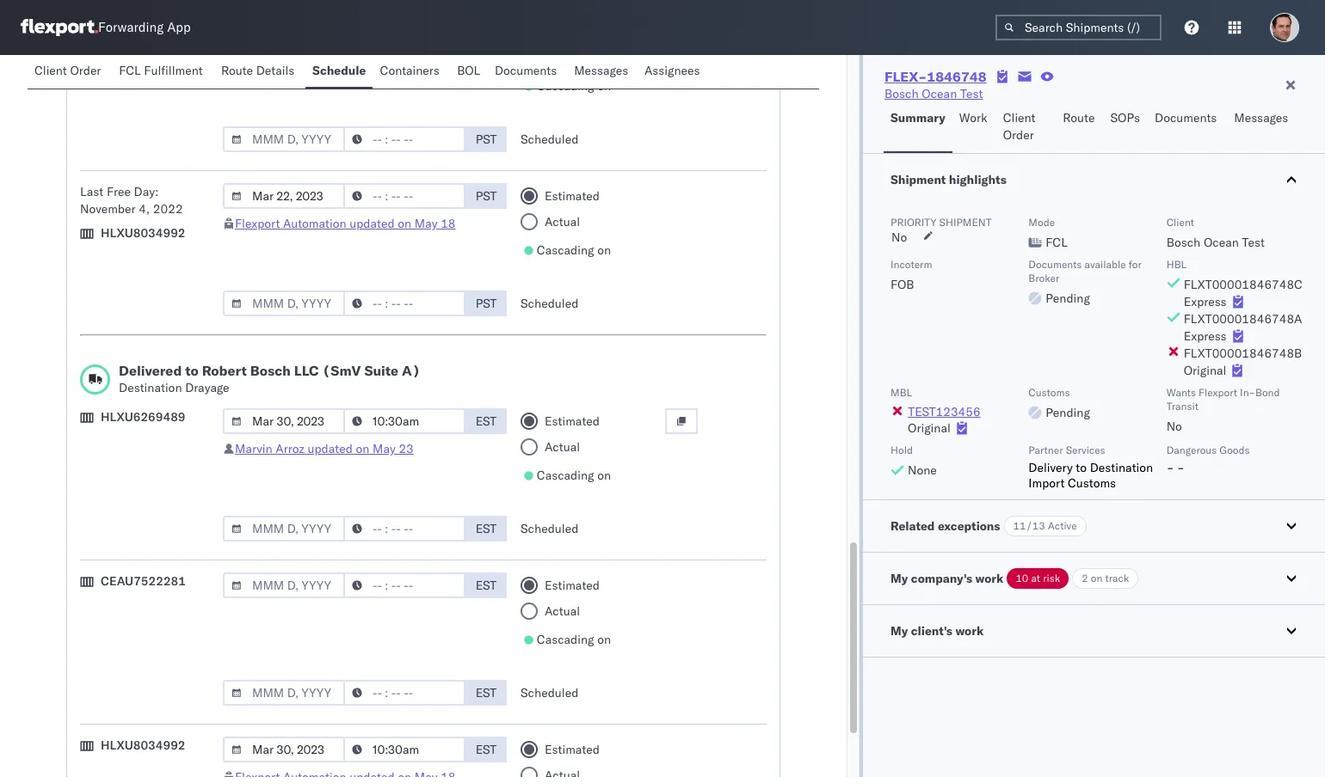 Task type: describe. For each thing, give the bounding box(es) containing it.
mode
[[1029, 216, 1055, 229]]

may for 23
[[373, 441, 396, 457]]

containers button
[[373, 55, 450, 89]]

0 vertical spatial ocean
[[922, 86, 957, 102]]

mmm d, yyyy text field for fourth -- : -- -- text box from the bottom
[[223, 409, 345, 435]]

route for route
[[1063, 110, 1095, 126]]

no inside wants flexport in-bond transit no
[[1167, 419, 1182, 435]]

0 vertical spatial original
[[1184, 363, 1227, 379]]

goods
[[1220, 444, 1250, 457]]

delivery
[[1029, 460, 1073, 476]]

route button
[[1056, 102, 1104, 153]]

order for client order button to the right
[[1003, 127, 1034, 143]]

mbl
[[891, 386, 912, 399]]

forwarding app link
[[21, 19, 191, 36]]

forwarding
[[98, 19, 164, 36]]

my for my client's work
[[891, 624, 908, 639]]

drayage
[[185, 380, 229, 396]]

0 horizontal spatial documents
[[495, 63, 557, 78]]

3 pst from the top
[[476, 296, 497, 312]]

(smv
[[322, 362, 361, 380]]

to inside partner services delivery to destination import customs
[[1076, 460, 1087, 476]]

est for third -- : -- -- text box from the bottom of the page
[[476, 522, 497, 537]]

fob
[[891, 277, 914, 293]]

3 scheduled from the top
[[521, 522, 579, 537]]

ceau7522281
[[101, 574, 186, 589]]

for
[[1129, 258, 1142, 271]]

delivered
[[119, 362, 182, 380]]

dangerous
[[1167, 444, 1217, 457]]

customs inside partner services delivery to destination import customs
[[1068, 476, 1116, 491]]

2022
[[153, 201, 183, 217]]

work button
[[952, 102, 996, 153]]

updated for automation
[[350, 216, 395, 231]]

5 mmm d, yyyy text field from the top
[[223, 681, 345, 707]]

services
[[1066, 444, 1105, 457]]

dangerous goods - -
[[1167, 444, 1250, 476]]

mmm d, yyyy text field for 1st -- : -- -- text box from the bottom of the page
[[223, 738, 345, 763]]

3 estimated from the top
[[545, 578, 600, 594]]

route details button
[[214, 55, 306, 89]]

est for fourth -- : -- -- text box from the bottom
[[476, 414, 497, 429]]

2 scheduled from the top
[[521, 296, 579, 312]]

bosch ocean test link
[[885, 85, 983, 102]]

track
[[1105, 572, 1129, 585]]

marvin arroz updated on may 23 button
[[235, 441, 414, 457]]

client order for client order button to the top
[[34, 63, 101, 78]]

assignees button
[[638, 55, 710, 89]]

0 vertical spatial bosch
[[885, 86, 919, 102]]

fcl for fcl
[[1046, 235, 1068, 250]]

ocean inside client bosch ocean test incoterm fob
[[1204, 235, 1239, 250]]

test123456
[[908, 404, 981, 420]]

last free day: november 4, 2022
[[80, 184, 183, 217]]

sops
[[1111, 110, 1140, 126]]

1 horizontal spatial client order button
[[996, 102, 1056, 153]]

a)
[[402, 362, 421, 380]]

2 mmm d, yyyy text field from the top
[[223, 291, 345, 317]]

my company's work
[[891, 571, 1004, 587]]

free
[[107, 184, 131, 200]]

company's
[[911, 571, 973, 587]]

work for my client's work
[[956, 624, 984, 639]]

2 horizontal spatial documents
[[1155, 110, 1217, 126]]

work
[[959, 110, 988, 126]]

order for client order button to the top
[[70, 63, 101, 78]]

priority
[[891, 216, 937, 229]]

express for flxt00001846748a
[[1184, 329, 1227, 344]]

flex-1846748
[[885, 68, 987, 85]]

sops button
[[1104, 102, 1148, 153]]

Search Shipments (/) text field
[[996, 15, 1162, 40]]

last
[[80, 184, 103, 200]]

wants flexport in-bond transit no
[[1167, 386, 1280, 435]]

0 horizontal spatial no
[[892, 230, 907, 245]]

mmm d, yyyy text field for fifth -- : -- -- text box from the bottom of the page
[[223, 127, 345, 152]]

1 estimated from the top
[[545, 188, 600, 204]]

0 horizontal spatial test
[[960, 86, 983, 102]]

4 est from the top
[[476, 686, 497, 701]]

shipment highlights button
[[863, 154, 1325, 206]]

november
[[80, 201, 136, 217]]

available
[[1085, 258, 1126, 271]]

hold
[[891, 444, 913, 457]]

marvin arroz updated on may 23
[[235, 441, 414, 457]]

18
[[441, 216, 456, 231]]

flexport inside wants flexport in-bond transit no
[[1199, 386, 1237, 399]]

incoterm
[[891, 258, 932, 271]]

partner services delivery to destination import customs
[[1029, 444, 1153, 491]]

4 cascading from the top
[[537, 633, 594, 648]]

import
[[1029, 476, 1065, 491]]

2 on track
[[1082, 572, 1129, 585]]

3 cascading from the top
[[537, 468, 594, 484]]

shipment highlights
[[891, 172, 1007, 188]]

bosch inside delivered to robert bosch llc (smv suite a) destination drayage
[[250, 362, 291, 380]]

messages for leftmost messages button
[[574, 63, 628, 78]]

express for flxt00001846748c
[[1184, 294, 1227, 310]]

3 actual from the top
[[545, 440, 580, 455]]

robert
[[202, 362, 247, 380]]

fulfillment
[[144, 63, 203, 78]]

destination inside partner services delivery to destination import customs
[[1090, 460, 1153, 476]]

11/13
[[1013, 520, 1045, 533]]

none
[[908, 463, 937, 478]]

my client's work button
[[863, 606, 1325, 657]]

shipment
[[891, 172, 946, 188]]

10 at risk
[[1016, 572, 1060, 585]]

app
[[167, 19, 191, 36]]

0 horizontal spatial documents button
[[488, 55, 567, 89]]

hbl
[[1167, 258, 1187, 271]]

flex-
[[885, 68, 927, 85]]

summary
[[891, 110, 946, 126]]

messages for rightmost messages button
[[1234, 110, 1289, 126]]

4 cascading on from the top
[[537, 633, 611, 648]]

bol
[[457, 63, 480, 78]]

delivered to robert bosch llc (smv suite a) destination drayage
[[119, 362, 421, 396]]

test inside client bosch ocean test incoterm fob
[[1242, 235, 1265, 250]]

2 cascading on from the top
[[537, 243, 611, 258]]

wants
[[1167, 386, 1196, 399]]

client inside client bosch ocean test incoterm fob
[[1167, 216, 1194, 229]]

in-
[[1240, 386, 1256, 399]]

automation
[[283, 216, 346, 231]]



Task type: vqa. For each thing, say whether or not it's contained in the screenshot.
IS
no



Task type: locate. For each thing, give the bounding box(es) containing it.
0 vertical spatial work
[[975, 571, 1004, 587]]

4 -- : -- -- text field from the top
[[343, 573, 466, 599]]

1 mmm d, yyyy text field from the top
[[223, 183, 345, 209]]

4 estimated from the top
[[545, 743, 600, 758]]

2 horizontal spatial client
[[1167, 216, 1194, 229]]

client order down flexport. image
[[34, 63, 101, 78]]

related exceptions
[[891, 519, 1000, 534]]

2 - from the left
[[1177, 460, 1185, 476]]

suite
[[364, 362, 398, 380]]

flxt00001846748b
[[1184, 346, 1302, 361]]

my client's work
[[891, 624, 984, 639]]

mmm d, yyyy text field for pst
[[223, 183, 345, 209]]

0 vertical spatial updated
[[350, 216, 395, 231]]

3 -- : -- -- text field from the top
[[343, 516, 466, 542]]

broker
[[1029, 272, 1060, 285]]

2 vertical spatial -- : -- -- text field
[[343, 681, 466, 707]]

1 horizontal spatial to
[[1076, 460, 1087, 476]]

2 -- : -- -- text field from the top
[[343, 409, 466, 435]]

my for my company's work
[[891, 571, 908, 587]]

pending
[[1046, 291, 1090, 306], [1046, 405, 1090, 421]]

to up drayage
[[185, 362, 199, 380]]

0 vertical spatial messages
[[574, 63, 628, 78]]

work right the client's
[[956, 624, 984, 639]]

partner
[[1029, 444, 1063, 457]]

0 horizontal spatial destination
[[119, 380, 182, 396]]

flex-1846748 link
[[885, 68, 987, 85]]

fcl fulfillment
[[119, 63, 203, 78]]

may
[[415, 216, 438, 231], [373, 441, 396, 457]]

ocean down flex-1846748
[[922, 86, 957, 102]]

1 vertical spatial to
[[1076, 460, 1087, 476]]

work
[[975, 571, 1004, 587], [956, 624, 984, 639]]

1 horizontal spatial messages button
[[1227, 102, 1298, 153]]

1 vertical spatial updated
[[308, 441, 353, 457]]

1 vertical spatial client
[[1003, 110, 1036, 126]]

mmm d, yyyy text field for 2nd -- : -- -- text box from the bottom of the page
[[223, 573, 345, 599]]

1 horizontal spatial bosch
[[885, 86, 919, 102]]

flexport left automation
[[235, 216, 280, 231]]

active
[[1048, 520, 1077, 533]]

0 vertical spatial destination
[[119, 380, 182, 396]]

est for 1st -- : -- -- text box from the bottom of the page
[[476, 743, 497, 758]]

1 horizontal spatial flexport
[[1199, 386, 1237, 399]]

0 horizontal spatial ocean
[[922, 86, 957, 102]]

1 vertical spatial hlxu8034992
[[101, 738, 185, 754]]

test down 1846748
[[960, 86, 983, 102]]

messages
[[574, 63, 628, 78], [1234, 110, 1289, 126]]

4,
[[139, 201, 150, 217]]

to
[[185, 362, 199, 380], [1076, 460, 1087, 476]]

1 vertical spatial bosch
[[1167, 235, 1201, 250]]

highlights
[[949, 172, 1007, 188]]

0 vertical spatial -- : -- -- text field
[[343, 183, 466, 209]]

1 vertical spatial pending
[[1046, 405, 1090, 421]]

no down the transit
[[1167, 419, 1182, 435]]

priority shipment
[[891, 216, 992, 229]]

details
[[256, 63, 295, 78]]

1 vertical spatial express
[[1184, 329, 1227, 344]]

customs up partner
[[1029, 386, 1070, 399]]

0 vertical spatial documents
[[495, 63, 557, 78]]

1 vertical spatial documents button
[[1148, 102, 1227, 153]]

1 vertical spatial customs
[[1068, 476, 1116, 491]]

client right work
[[1003, 110, 1036, 126]]

1 vertical spatial ocean
[[1204, 235, 1239, 250]]

summary button
[[884, 102, 952, 153]]

client order button
[[28, 55, 112, 89], [996, 102, 1056, 153]]

0 vertical spatial express
[[1184, 294, 1227, 310]]

0 vertical spatial to
[[185, 362, 199, 380]]

documents right bol button
[[495, 63, 557, 78]]

hlxu6269489
[[101, 410, 185, 425]]

0 horizontal spatial to
[[185, 362, 199, 380]]

0 vertical spatial no
[[892, 230, 907, 245]]

client up hbl
[[1167, 216, 1194, 229]]

5 -- : -- -- text field from the top
[[343, 738, 466, 763]]

llc
[[294, 362, 319, 380]]

flxt00001846748a
[[1184, 312, 1303, 327]]

1846748
[[927, 68, 987, 85]]

destination inside delivered to robert bosch llc (smv suite a) destination drayage
[[119, 380, 182, 396]]

2 vertical spatial documents
[[1029, 258, 1082, 271]]

at
[[1031, 572, 1041, 585]]

2 pending from the top
[[1046, 405, 1090, 421]]

1 vertical spatial messages
[[1234, 110, 1289, 126]]

0 vertical spatial fcl
[[119, 63, 141, 78]]

work for my company's work
[[975, 571, 1004, 587]]

destination down delivered
[[119, 380, 182, 396]]

1 pst from the top
[[476, 132, 497, 147]]

on
[[597, 78, 611, 94], [398, 216, 411, 231], [597, 243, 611, 258], [356, 441, 370, 457], [597, 468, 611, 484], [1091, 572, 1103, 585], [597, 633, 611, 648]]

assignees
[[644, 63, 700, 78]]

original
[[1184, 363, 1227, 379], [908, 421, 951, 436]]

mmm d, yyyy text field for est
[[223, 516, 345, 542]]

0 horizontal spatial route
[[221, 63, 253, 78]]

4 mmm d, yyyy text field from the top
[[223, 573, 345, 599]]

1 vertical spatial fcl
[[1046, 235, 1068, 250]]

1 - from the left
[[1167, 460, 1174, 476]]

work left 10 on the bottom of page
[[975, 571, 1004, 587]]

1 horizontal spatial documents
[[1029, 258, 1082, 271]]

1 -- : -- -- text field from the top
[[343, 127, 466, 152]]

1 vertical spatial pst
[[476, 188, 497, 204]]

1 hlxu8034992 from the top
[[101, 225, 185, 241]]

0 horizontal spatial flexport
[[235, 216, 280, 231]]

0 vertical spatial customs
[[1029, 386, 1070, 399]]

2 horizontal spatial bosch
[[1167, 235, 1201, 250]]

1 horizontal spatial -
[[1177, 460, 1185, 476]]

2
[[1082, 572, 1088, 585]]

1 cascading from the top
[[537, 78, 594, 94]]

fcl for fcl fulfillment
[[119, 63, 141, 78]]

6 mmm d, yyyy text field from the top
[[223, 738, 345, 763]]

1 actual from the top
[[545, 50, 580, 65]]

0 horizontal spatial fcl
[[119, 63, 141, 78]]

test up flxt00001846748c
[[1242, 235, 1265, 250]]

2 vertical spatial pst
[[476, 296, 497, 312]]

arroz
[[276, 441, 305, 457]]

1 horizontal spatial may
[[415, 216, 438, 231]]

documents available for broker
[[1029, 258, 1142, 285]]

1 vertical spatial may
[[373, 441, 396, 457]]

client order
[[34, 63, 101, 78], [1003, 110, 1036, 143]]

order right work button
[[1003, 127, 1034, 143]]

1 vertical spatial messages button
[[1227, 102, 1298, 153]]

1 pending from the top
[[1046, 291, 1090, 306]]

2 express from the top
[[1184, 329, 1227, 344]]

order inside client order
[[1003, 127, 1034, 143]]

express up flxt00001846748b
[[1184, 329, 1227, 344]]

2 hlxu8034992 from the top
[[101, 738, 185, 754]]

marvin
[[235, 441, 273, 457]]

original down test123456 button at bottom
[[908, 421, 951, 436]]

MMM D, YYYY text field
[[223, 127, 345, 152], [223, 291, 345, 317], [223, 409, 345, 435], [223, 573, 345, 599], [223, 681, 345, 707], [223, 738, 345, 763]]

0 vertical spatial documents button
[[488, 55, 567, 89]]

client bosch ocean test incoterm fob
[[891, 216, 1265, 293]]

2 estimated from the top
[[545, 414, 600, 429]]

1 vertical spatial route
[[1063, 110, 1095, 126]]

bosch ocean test
[[885, 86, 983, 102]]

updated right arroz at left bottom
[[308, 441, 353, 457]]

0 vertical spatial flexport
[[235, 216, 280, 231]]

0 vertical spatial may
[[415, 216, 438, 231]]

documents button
[[488, 55, 567, 89], [1148, 102, 1227, 153]]

route left details
[[221, 63, 253, 78]]

pending for documents available for broker
[[1046, 291, 1090, 306]]

4 scheduled from the top
[[521, 686, 579, 701]]

-- : -- -- text field
[[343, 183, 466, 209], [343, 291, 466, 317], [343, 681, 466, 707]]

flexport
[[235, 216, 280, 231], [1199, 386, 1237, 399]]

flexport. image
[[21, 19, 98, 36]]

0 horizontal spatial client order
[[34, 63, 101, 78]]

cascading
[[537, 78, 594, 94], [537, 243, 594, 258], [537, 468, 594, 484], [537, 633, 594, 648]]

client for client order button to the right
[[1003, 110, 1036, 126]]

client order for client order button to the right
[[1003, 110, 1036, 143]]

0 horizontal spatial client
[[34, 63, 67, 78]]

exceptions
[[938, 519, 1000, 534]]

1 vertical spatial test
[[1242, 235, 1265, 250]]

3 mmm d, yyyy text field from the top
[[223, 409, 345, 435]]

destination down services
[[1090, 460, 1153, 476]]

2 actual from the top
[[545, 214, 580, 230]]

documents button right bol
[[488, 55, 567, 89]]

to inside delivered to robert bosch llc (smv suite a) destination drayage
[[185, 362, 199, 380]]

client for client order button to the top
[[34, 63, 67, 78]]

5 est from the top
[[476, 743, 497, 758]]

1 horizontal spatial client
[[1003, 110, 1036, 126]]

route details
[[221, 63, 295, 78]]

client order button down flexport. image
[[28, 55, 112, 89]]

mmm d, yyyy text field down arroz at left bottom
[[223, 516, 345, 542]]

destination
[[119, 380, 182, 396], [1090, 460, 1153, 476]]

1 -- : -- -- text field from the top
[[343, 183, 466, 209]]

route inside route details button
[[221, 63, 253, 78]]

-- : -- -- text field
[[343, 127, 466, 152], [343, 409, 466, 435], [343, 516, 466, 542], [343, 573, 466, 599], [343, 738, 466, 763]]

2 vertical spatial client
[[1167, 216, 1194, 229]]

day:
[[134, 184, 159, 200]]

updated
[[350, 216, 395, 231], [308, 441, 353, 457]]

related
[[891, 519, 935, 534]]

1 vertical spatial mmm d, yyyy text field
[[223, 516, 345, 542]]

0 vertical spatial route
[[221, 63, 253, 78]]

1 mmm d, yyyy text field from the top
[[223, 127, 345, 152]]

mmm d, yyyy text field up automation
[[223, 183, 345, 209]]

1 vertical spatial order
[[1003, 127, 1034, 143]]

0 vertical spatial client order
[[34, 63, 101, 78]]

2 mmm d, yyyy text field from the top
[[223, 516, 345, 542]]

0 horizontal spatial messages
[[574, 63, 628, 78]]

express
[[1184, 294, 1227, 310], [1184, 329, 1227, 344]]

risk
[[1043, 572, 1060, 585]]

ocean
[[922, 86, 957, 102], [1204, 235, 1239, 250]]

test
[[960, 86, 983, 102], [1242, 235, 1265, 250]]

fcl
[[119, 63, 141, 78], [1046, 235, 1068, 250]]

1 vertical spatial destination
[[1090, 460, 1153, 476]]

bosch
[[885, 86, 919, 102], [1167, 235, 1201, 250], [250, 362, 291, 380]]

my left the client's
[[891, 624, 908, 639]]

flxt00001846748c
[[1184, 277, 1303, 293]]

1 horizontal spatial messages
[[1234, 110, 1289, 126]]

est for 2nd -- : -- -- text box from the bottom of the page
[[476, 578, 497, 594]]

2 cascading from the top
[[537, 243, 594, 258]]

0 vertical spatial pst
[[476, 132, 497, 147]]

flexport automation updated on may 18
[[235, 216, 456, 231]]

23
[[399, 441, 414, 457]]

work inside button
[[956, 624, 984, 639]]

my inside button
[[891, 624, 908, 639]]

1 horizontal spatial original
[[1184, 363, 1227, 379]]

no down "priority"
[[892, 230, 907, 245]]

0 horizontal spatial may
[[373, 441, 396, 457]]

1 vertical spatial original
[[908, 421, 951, 436]]

updated right automation
[[350, 216, 395, 231]]

to down services
[[1076, 460, 1087, 476]]

bosch down the flex-
[[885, 86, 919, 102]]

forwarding app
[[98, 19, 191, 36]]

3 cascading on from the top
[[537, 468, 611, 484]]

0 vertical spatial hlxu8034992
[[101, 225, 185, 241]]

-- : -- -- text field for est
[[343, 681, 466, 707]]

route inside 'route' button
[[1063, 110, 1095, 126]]

0 vertical spatial client order button
[[28, 55, 112, 89]]

bol button
[[450, 55, 488, 89]]

1 vertical spatial client order button
[[996, 102, 1056, 153]]

express up flxt00001846748a
[[1184, 294, 1227, 310]]

bond
[[1256, 386, 1280, 399]]

0 vertical spatial mmm d, yyyy text field
[[223, 183, 345, 209]]

0 horizontal spatial original
[[908, 421, 951, 436]]

bosch inside client bosch ocean test incoterm fob
[[1167, 235, 1201, 250]]

4 actual from the top
[[545, 604, 580, 620]]

1 horizontal spatial destination
[[1090, 460, 1153, 476]]

customs down services
[[1068, 476, 1116, 491]]

fcl down 'forwarding'
[[119, 63, 141, 78]]

3 est from the top
[[476, 578, 497, 594]]

1 vertical spatial client order
[[1003, 110, 1036, 143]]

1 horizontal spatial test
[[1242, 235, 1265, 250]]

documents button right sops
[[1148, 102, 1227, 153]]

1 est from the top
[[476, 414, 497, 429]]

1 horizontal spatial order
[[1003, 127, 1034, 143]]

scheduled
[[521, 132, 579, 147], [521, 296, 579, 312], [521, 522, 579, 537], [521, 686, 579, 701]]

documents
[[495, 63, 557, 78], [1155, 110, 1217, 126], [1029, 258, 1082, 271]]

1 vertical spatial my
[[891, 624, 908, 639]]

1 express from the top
[[1184, 294, 1227, 310]]

original up wants
[[1184, 363, 1227, 379]]

bosch left llc
[[250, 362, 291, 380]]

0 vertical spatial order
[[70, 63, 101, 78]]

0 horizontal spatial messages button
[[567, 55, 638, 89]]

0 horizontal spatial -
[[1167, 460, 1174, 476]]

0 vertical spatial client
[[34, 63, 67, 78]]

may left '23'
[[373, 441, 396, 457]]

1 cascading on from the top
[[537, 78, 611, 94]]

1 vertical spatial documents
[[1155, 110, 1217, 126]]

my left company's
[[891, 571, 908, 587]]

0 vertical spatial my
[[891, 571, 908, 587]]

2 -- : -- -- text field from the top
[[343, 291, 466, 317]]

pending up services
[[1046, 405, 1090, 421]]

11/13 active
[[1013, 520, 1077, 533]]

1 my from the top
[[891, 571, 908, 587]]

1 vertical spatial -- : -- -- text field
[[343, 291, 466, 317]]

1 vertical spatial no
[[1167, 419, 1182, 435]]

route for route details
[[221, 63, 253, 78]]

shipment
[[939, 216, 992, 229]]

updated for arroz
[[308, 441, 353, 457]]

3 -- : -- -- text field from the top
[[343, 681, 466, 707]]

order
[[70, 63, 101, 78], [1003, 127, 1034, 143]]

ocean up flxt00001846748c
[[1204, 235, 1239, 250]]

flexport left in-
[[1199, 386, 1237, 399]]

2 est from the top
[[476, 522, 497, 537]]

containers
[[380, 63, 440, 78]]

pending down the broker
[[1046, 291, 1090, 306]]

fcl inside 'button'
[[119, 63, 141, 78]]

0 vertical spatial messages button
[[567, 55, 638, 89]]

may left 18
[[415, 216, 438, 231]]

0 vertical spatial test
[[960, 86, 983, 102]]

0 horizontal spatial order
[[70, 63, 101, 78]]

pending for customs
[[1046, 405, 1090, 421]]

client's
[[911, 624, 953, 639]]

-- : -- -- text field for pst
[[343, 291, 466, 317]]

fcl down mode
[[1046, 235, 1068, 250]]

order down forwarding app link
[[70, 63, 101, 78]]

estimated
[[545, 188, 600, 204], [545, 414, 600, 429], [545, 578, 600, 594], [545, 743, 600, 758]]

1 scheduled from the top
[[521, 132, 579, 147]]

0 horizontal spatial client order button
[[28, 55, 112, 89]]

2 my from the top
[[891, 624, 908, 639]]

10
[[1016, 572, 1029, 585]]

test123456 button
[[908, 404, 981, 420]]

messages button
[[567, 55, 638, 89], [1227, 102, 1298, 153]]

client
[[34, 63, 67, 78], [1003, 110, 1036, 126], [1167, 216, 1194, 229]]

2 pst from the top
[[476, 188, 497, 204]]

documents right sops
[[1155, 110, 1217, 126]]

bosch up hbl
[[1167, 235, 1201, 250]]

client order button right work
[[996, 102, 1056, 153]]

1 vertical spatial work
[[956, 624, 984, 639]]

1 horizontal spatial documents button
[[1148, 102, 1227, 153]]

client down flexport. image
[[34, 63, 67, 78]]

route left sops
[[1063, 110, 1095, 126]]

documents up the broker
[[1029, 258, 1082, 271]]

documents inside documents available for broker
[[1029, 258, 1082, 271]]

0 vertical spatial pending
[[1046, 291, 1090, 306]]

2 vertical spatial bosch
[[250, 362, 291, 380]]

client order right work button
[[1003, 110, 1036, 143]]

fcl fulfillment button
[[112, 55, 214, 89]]

MMM D, YYYY text field
[[223, 183, 345, 209], [223, 516, 345, 542]]

1 horizontal spatial ocean
[[1204, 235, 1239, 250]]

may for 18
[[415, 216, 438, 231]]



